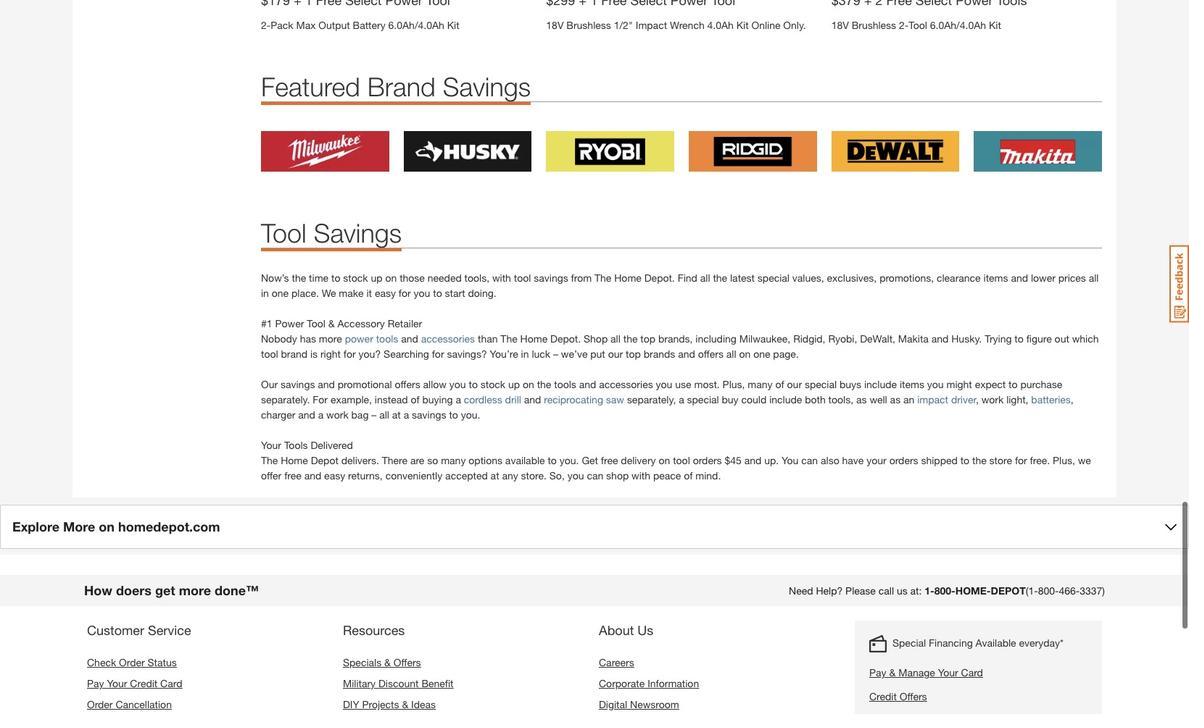 Task type: vqa. For each thing, say whether or not it's contained in the screenshot.
Max
yes



Task type: locate. For each thing, give the bounding box(es) containing it.
0 vertical spatial special
[[758, 272, 790, 284]]

digital
[[599, 699, 627, 711]]

, right light,
[[1071, 394, 1074, 406]]

1 , from the left
[[976, 394, 979, 406]]

0 vertical spatial up
[[371, 272, 383, 284]]

brushless for 2-
[[852, 18, 896, 31]]

1 horizontal spatial as
[[890, 394, 901, 406]]

savings
[[534, 272, 568, 284], [281, 379, 315, 391], [412, 409, 446, 421]]

2 horizontal spatial kit
[[989, 18, 1001, 31]]

of inside your tools delivered the home depot delivers. there are so many options available to you. get free delivery on tool orders $45 and up. you can also have your orders shipped to the store for free. plus, we offer free and easy returns, conveniently accepted at any store. so, you can shop with peace of mind.
[[684, 470, 693, 482]]

offers inside "than the home depot. shop all the top brands, including milwaukee, ridgid, ryobi, dewalt, makita and husky. trying to figure out which tool brand is right for you? searching for savings? you're in luck – we've put our top brands and offers all on one page."
[[698, 348, 724, 360]]

1 horizontal spatial stock
[[481, 379, 505, 391]]

2-
[[899, 18, 909, 31], [261, 19, 271, 31]]

at left any
[[491, 470, 499, 482]]

up inside now's the time to stock up on those needed tools, with tool savings from the home depot. find all the latest special values, exclusives, promotions, clearance items and lower prices all in one place. we make it easy for you to start doing.
[[371, 272, 383, 284]]

orders up mind.
[[693, 455, 722, 467]]

power
[[345, 333, 373, 345]]

the inside your tools delivered the home depot delivers. there are so many options available to you. get free delivery on tool orders $45 and up. you can also have your orders shipped to the store for free. plus, we offer free and easy returns, conveniently accepted at any store. so, you can shop with peace of mind.
[[261, 455, 278, 467]]

1 horizontal spatial of
[[684, 470, 693, 482]]

tools up reciprocating
[[554, 379, 576, 391]]

top left "brands"
[[626, 348, 641, 360]]

0 vertical spatial many
[[748, 379, 773, 391]]

1 horizontal spatial with
[[632, 470, 650, 482]]

cordless
[[464, 394, 502, 406]]

check order status
[[87, 657, 177, 669]]

1 vertical spatial offers
[[395, 379, 420, 391]]

& left manage
[[889, 667, 896, 680]]

up inside our savings and promotional offers allow you to stock up on the tools and accessories you use most. plus, many of our special buys include items you might expect to purchase separately. for example, instead of buying a
[[508, 379, 520, 391]]

our
[[608, 348, 623, 360], [787, 379, 802, 391]]

18v right only.
[[831, 18, 849, 31]]

1 horizontal spatial items
[[984, 272, 1008, 284]]

home down tools
[[281, 455, 308, 467]]

on up the peace
[[659, 455, 670, 467]]

a down the for
[[318, 409, 324, 421]]

ridgid,
[[793, 333, 826, 345]]

the inside "than the home depot. shop all the top brands, including milwaukee, ridgid, ryobi, dewalt, makita and husky. trying to figure out which tool brand is right for you? searching for savings? you're in luck – we've put our top brands and offers all on one page."
[[501, 333, 518, 345]]

pack
[[271, 19, 293, 31]]

tool
[[909, 18, 927, 31], [261, 218, 307, 249], [307, 318, 326, 330]]

1 horizontal spatial many
[[748, 379, 773, 391]]

up
[[371, 272, 383, 284], [508, 379, 520, 391]]

our up cordless drill and reciprocating saw separately, a special buy could include both tools, as well as an impact driver , work light, batteries at the bottom
[[787, 379, 802, 391]]

of
[[776, 379, 784, 391], [411, 394, 420, 406], [684, 470, 693, 482]]

0 horizontal spatial tool
[[261, 348, 278, 360]]

1 horizontal spatial orders
[[889, 455, 918, 467]]

0 vertical spatial offers
[[698, 348, 724, 360]]

all right shop
[[611, 333, 621, 345]]

savings up husky brand tool savings image
[[443, 71, 531, 102]]

1 orders from the left
[[693, 455, 722, 467]]

1 horizontal spatial at
[[491, 470, 499, 482]]

so,
[[550, 470, 565, 482]]

one down milwaukee,
[[754, 348, 770, 360]]

kit
[[989, 18, 1001, 31], [447, 19, 459, 31], [737, 19, 749, 31]]

1 vertical spatial plus,
[[1053, 455, 1075, 467]]

2 horizontal spatial home
[[614, 272, 642, 284]]

both
[[805, 394, 826, 406]]

0 vertical spatial items
[[984, 272, 1008, 284]]

tool inside "than the home depot. shop all the top brands, including milwaukee, ridgid, ryobi, dewalt, makita and husky. trying to figure out which tool brand is right for you? searching for savings? you're in luck – we've put our top brands and offers all on one page."
[[261, 348, 278, 360]]

plus, left we
[[1053, 455, 1075, 467]]

& up military discount benefit link at the left bottom of the page
[[384, 657, 391, 669]]

your down financing at right bottom
[[938, 667, 958, 680]]

start
[[445, 287, 465, 300]]

all inside , charger and a work bag – all at a savings to you.
[[379, 409, 389, 421]]

1 vertical spatial at
[[491, 470, 499, 482]]

the up place.
[[292, 272, 306, 284]]

0 horizontal spatial special
[[687, 394, 719, 406]]

1-
[[925, 585, 935, 598]]

makita brand tool savings image
[[974, 131, 1102, 172]]

0 vertical spatial accessories
[[421, 333, 475, 345]]

offers down including
[[698, 348, 724, 360]]

nobody has more power tools and accessories
[[261, 333, 475, 345]]

prices
[[1059, 272, 1086, 284]]

at down instead
[[392, 409, 401, 421]]

customer service
[[87, 623, 191, 639]]

0 vertical spatial tool
[[514, 272, 531, 284]]

your tools delivered the home depot delivers. there are so many options available to you. get free delivery on tool orders $45 and up. you can also have your orders shipped to the store for free. plus, we offer free and easy returns, conveniently accepted at any store. so, you can shop with peace of mind.
[[261, 440, 1091, 482]]

1 vertical spatial many
[[441, 455, 466, 467]]

in down "now's"
[[261, 287, 269, 300]]

many up could
[[748, 379, 773, 391]]

we
[[322, 287, 336, 300]]

0 vertical spatial depot.
[[644, 272, 675, 284]]

now's the time to stock up on those needed tools, with tool savings from the home depot. find all the latest special values, exclusives, promotions, clearance items and lower prices all in one place. we make it easy for you to start doing.
[[261, 272, 1099, 300]]

1 horizontal spatial special
[[758, 272, 790, 284]]

top
[[641, 333, 656, 345], [626, 348, 641, 360]]

0 horizontal spatial orders
[[693, 455, 722, 467]]

online
[[752, 19, 781, 31]]

than the home depot. shop all the top brands, including milwaukee, ridgid, ryobi, dewalt, makita and husky. trying to figure out which tool brand is right for you? searching for savings? you're in luck – we've put our top brands and offers all on one page.
[[261, 333, 1099, 360]]

featured brand savings
[[261, 71, 531, 102]]

0 vertical spatial in
[[261, 287, 269, 300]]

savings inside our savings and promotional offers allow you to stock up on the tools and accessories you use most. plus, many of our special buys include items you might expect to purchase separately. for example, instead of buying a
[[281, 379, 315, 391]]

luck
[[532, 348, 550, 360]]

in left luck
[[521, 348, 529, 360]]

many up accepted
[[441, 455, 466, 467]]

2 vertical spatial tool
[[673, 455, 690, 467]]

you right so,
[[568, 470, 584, 482]]

0 horizontal spatial tool
[[261, 218, 307, 249]]

1 800- from the left
[[935, 585, 956, 598]]

2 horizontal spatial your
[[938, 667, 958, 680]]

#1 power tool & accessory retailer
[[261, 318, 422, 330]]

as
[[856, 394, 867, 406], [890, 394, 901, 406]]

careers
[[599, 657, 634, 669]]

power tools link
[[345, 333, 398, 345]]

, charger and a work bag – all at a savings to you.
[[261, 394, 1074, 421]]

1 vertical spatial our
[[787, 379, 802, 391]]

0 vertical spatial credit
[[130, 678, 158, 690]]

0 vertical spatial easy
[[375, 287, 396, 300]]

– inside , charger and a work bag – all at a savings to you.
[[372, 409, 377, 421]]

to right "shipped"
[[961, 455, 970, 467]]

you. down cordless
[[461, 409, 480, 421]]

1 horizontal spatial depot.
[[644, 272, 675, 284]]

include left both on the bottom right of page
[[769, 394, 802, 406]]

savings up time
[[314, 218, 402, 249]]

depot. up we've
[[550, 333, 581, 345]]

special inside our savings and promotional offers allow you to stock up on the tools and accessories you use most. plus, many of our special buys include items you might expect to purchase separately. for example, instead of buying a
[[805, 379, 837, 391]]

items inside now's the time to stock up on those needed tools, with tool savings from the home depot. find all the latest special values, exclusives, promotions, clearance items and lower prices all in one place. we make it easy for you to start doing.
[[984, 272, 1008, 284]]

offer
[[261, 470, 282, 482]]

free up shop
[[601, 455, 618, 467]]

more up right
[[319, 333, 342, 345]]

0 horizontal spatial easy
[[324, 470, 345, 482]]

18v for 18v brushless 2-tool 6.0ah/4.0ah kit
[[831, 18, 849, 31]]

card down status
[[160, 678, 182, 690]]

special
[[893, 637, 926, 650]]

offers down manage
[[900, 691, 927, 703]]

dewalt,
[[860, 333, 896, 345]]

home inside now's the time to stock up on those needed tools, with tool savings from the home depot. find all the latest special values, exclusives, promotions, clearance items and lower prices all in one place. we make it easy for you to start doing.
[[614, 272, 642, 284]]

1 vertical spatial –
[[372, 409, 377, 421]]

kit inside 18v brushless 2-tool 6.0ah/4.0ah kit link
[[989, 18, 1001, 31]]

1 horizontal spatial credit
[[869, 691, 897, 703]]

can right you
[[801, 455, 818, 467]]

0 horizontal spatial offers
[[395, 379, 420, 391]]

0 horizontal spatial savings
[[314, 218, 402, 249]]

tool
[[514, 272, 531, 284], [261, 348, 278, 360], [673, 455, 690, 467]]

and up reciprocating saw link
[[579, 379, 596, 391]]

wrench
[[670, 19, 705, 31]]

1 vertical spatial work
[[326, 409, 349, 421]]

store.
[[521, 470, 547, 482]]

check order status link
[[87, 657, 177, 669]]

purchase
[[1021, 379, 1063, 391]]

1 horizontal spatial offers
[[698, 348, 724, 360]]

include
[[864, 379, 897, 391], [769, 394, 802, 406]]

offers up discount
[[394, 657, 421, 669]]

0 vertical spatial include
[[864, 379, 897, 391]]

depot. inside now's the time to stock up on those needed tools, with tool savings from the home depot. find all the latest special values, exclusives, promotions, clearance items and lower prices all in one place. we make it easy for you to start doing.
[[644, 272, 675, 284]]

0 vertical spatial tools
[[376, 333, 398, 345]]

cordless drill link
[[464, 394, 521, 406]]

1 vertical spatial tools,
[[829, 394, 854, 406]]

work down example,
[[326, 409, 349, 421]]

0 horizontal spatial in
[[261, 287, 269, 300]]

1 horizontal spatial order
[[119, 657, 145, 669]]

0 horizontal spatial savings
[[281, 379, 315, 391]]

husky brand tool savings image
[[404, 131, 532, 172]]

shop
[[584, 333, 608, 345]]

1 horizontal spatial the
[[501, 333, 518, 345]]

2 as from the left
[[890, 394, 901, 406]]

kit inside 2-pack max output battery 6.0ah/4.0ah kit link
[[447, 19, 459, 31]]

0 horizontal spatial can
[[587, 470, 603, 482]]

savings left from
[[534, 272, 568, 284]]

2 800- from the left
[[1038, 585, 1059, 598]]

1 horizontal spatial tools,
[[829, 394, 854, 406]]

1 horizontal spatial savings
[[412, 409, 446, 421]]

0 horizontal spatial depot.
[[550, 333, 581, 345]]

0 horizontal spatial credit
[[130, 678, 158, 690]]

resources
[[343, 623, 405, 639]]

0 horizontal spatial home
[[281, 455, 308, 467]]

all down including
[[726, 348, 736, 360]]

1 horizontal spatial brushless
[[852, 18, 896, 31]]

for down those
[[399, 287, 411, 300]]

for down power
[[344, 348, 356, 360]]

1 horizontal spatial include
[[864, 379, 897, 391]]

stock up cordless drill link
[[481, 379, 505, 391]]

on inside our savings and promotional offers allow you to stock up on the tools and accessories you use most. plus, many of our special buys include items you might expect to purchase separately. for example, instead of buying a
[[523, 379, 534, 391]]

special down most.
[[687, 394, 719, 406]]

tools up you? on the left of the page
[[376, 333, 398, 345]]

you inside your tools delivered the home depot delivers. there are so many options available to you. get free delivery on tool orders $45 and up. you can also have your orders shipped to the store for free. plus, we offer free and easy returns, conveniently accepted at any store. so, you can shop with peace of mind.
[[568, 470, 584, 482]]

those
[[400, 272, 425, 284]]

, down expect
[[976, 394, 979, 406]]

2 vertical spatial savings
[[412, 409, 446, 421]]

for inside your tools delivered the home depot delivers. there are so many options available to you. get free delivery on tool orders $45 and up. you can also have your orders shipped to the store for free. plus, we offer free and easy returns, conveniently accepted at any store. so, you can shop with peace of mind.
[[1015, 455, 1027, 467]]

accessories up "saw" at the right bottom
[[599, 379, 653, 391]]

military discount benefit
[[343, 678, 454, 690]]

one down "now's"
[[272, 287, 289, 300]]

with inside your tools delivered the home depot delivers. there are so many options available to you. get free delivery on tool orders $45 and up. you can also have your orders shipped to the store for free. plus, we offer free and easy returns, conveniently accepted at any store. so, you can shop with peace of mind.
[[632, 470, 650, 482]]

1 vertical spatial one
[[754, 348, 770, 360]]

many inside our savings and promotional offers allow you to stock up on the tools and accessories you use most. plus, many of our special buys include items you might expect to purchase separately. for example, instead of buying a
[[748, 379, 773, 391]]

tool left from
[[514, 272, 531, 284]]

0 vertical spatial savings
[[443, 71, 531, 102]]

kit inside 18v brushless 1/2" impact wrench 4.0ah kit online only. link
[[737, 19, 749, 31]]

1 horizontal spatial easy
[[375, 287, 396, 300]]

pay up the credit offers
[[869, 667, 887, 680]]

light,
[[1007, 394, 1029, 406]]

0 horizontal spatial tools,
[[465, 272, 490, 284]]

more right get
[[179, 583, 211, 599]]

home inside "than the home depot. shop all the top brands, including milwaukee, ridgid, ryobi, dewalt, makita and husky. trying to figure out which tool brand is right for you? searching for savings? you're in luck – we've put our top brands and offers all on one page."
[[520, 333, 548, 345]]

credit offers link
[[869, 690, 1064, 705]]

on left those
[[385, 272, 397, 284]]

– right luck
[[553, 348, 558, 360]]

work inside , charger and a work bag – all at a savings to you.
[[326, 409, 349, 421]]

the inside "than the home depot. shop all the top brands, including milwaukee, ridgid, ryobi, dewalt, makita and husky. trying to figure out which tool brand is right for you? searching for savings? you're in luck – we've put our top brands and offers all on one page."
[[623, 333, 638, 345]]

offers inside our savings and promotional offers allow you to stock up on the tools and accessories you use most. plus, many of our special buys include items you might expect to purchase separately. for example, instead of buying a
[[395, 379, 420, 391]]

makita
[[898, 333, 929, 345]]

depot. left find
[[644, 272, 675, 284]]

available
[[976, 637, 1016, 650]]

brand
[[367, 71, 436, 102]]

bag
[[351, 409, 369, 421]]

many inside your tools delivered the home depot delivers. there are so many options available to you. get free delivery on tool orders $45 and up. you can also have your orders shipped to the store for free. plus, we offer free and easy returns, conveniently accepted at any store. so, you can shop with peace of mind.
[[441, 455, 466, 467]]

of left buying
[[411, 394, 420, 406]]

the left store
[[972, 455, 987, 467]]

to left figure
[[1015, 333, 1024, 345]]

2 horizontal spatial special
[[805, 379, 837, 391]]

0 horizontal spatial with
[[492, 272, 511, 284]]

for
[[313, 394, 328, 406]]

0 vertical spatial our
[[608, 348, 623, 360]]

1 vertical spatial accessories
[[599, 379, 653, 391]]

home
[[614, 272, 642, 284], [520, 333, 548, 345], [281, 455, 308, 467]]

of up cordless drill and reciprocating saw separately, a special buy could include both tools, as well as an impact driver , work light, batteries at the bottom
[[776, 379, 784, 391]]

stock inside our savings and promotional offers allow you to stock up on the tools and accessories you use most. plus, many of our special buys include items you might expect to purchase separately. for example, instead of buying a
[[481, 379, 505, 391]]

2 horizontal spatial the
[[595, 272, 612, 284]]

plus,
[[723, 379, 745, 391], [1053, 455, 1075, 467]]

pay your credit card link
[[87, 678, 182, 690]]

0 vertical spatial free
[[601, 455, 618, 467]]

1 vertical spatial tools
[[554, 379, 576, 391]]

0 vertical spatial –
[[553, 348, 558, 360]]

delivered
[[311, 440, 353, 452]]

2 , from the left
[[1071, 394, 1074, 406]]

2 horizontal spatial of
[[776, 379, 784, 391]]

impact
[[636, 19, 667, 31]]

special right latest
[[758, 272, 790, 284]]

2 vertical spatial special
[[687, 394, 719, 406]]

easy down depot
[[324, 470, 345, 482]]

how
[[84, 583, 112, 599]]

up.
[[764, 455, 779, 467]]

specials & offers link
[[343, 657, 421, 669]]

credit offers
[[869, 691, 927, 703]]

1 horizontal spatial in
[[521, 348, 529, 360]]

can
[[801, 455, 818, 467], [587, 470, 603, 482]]

get
[[582, 455, 598, 467]]

offers up instead
[[395, 379, 420, 391]]

0 vertical spatial you.
[[461, 409, 480, 421]]

of left mind.
[[684, 470, 693, 482]]

plus, inside our savings and promotional offers allow you to stock up on the tools and accessories you use most. plus, many of our special buys include items you might expect to purchase separately. for example, instead of buying a
[[723, 379, 745, 391]]

with
[[492, 272, 511, 284], [632, 470, 650, 482]]

your left tools
[[261, 440, 281, 452]]

one inside "than the home depot. shop all the top brands, including milwaukee, ridgid, ryobi, dewalt, makita and husky. trying to figure out which tool brand is right for you? searching for savings? you're in luck – we've put our top brands and offers all on one page."
[[754, 348, 770, 360]]

dewalt brand tool savings image
[[831, 131, 960, 172]]

brands
[[644, 348, 675, 360]]

on inside your tools delivered the home depot delivers. there are so many options available to you. get free delivery on tool orders $45 and up. you can also have your orders shipped to the store for free. plus, we offer free and easy returns, conveniently accepted at any store. so, you can shop with peace of mind.
[[659, 455, 670, 467]]

pay down check at the bottom of page
[[87, 678, 104, 690]]

delivery
[[621, 455, 656, 467]]

can down get
[[587, 470, 603, 482]]

0 vertical spatial savings
[[534, 272, 568, 284]]

charger
[[261, 409, 295, 421]]

the up offer
[[261, 455, 278, 467]]

pay for pay your credit card
[[87, 678, 104, 690]]

lower
[[1031, 272, 1056, 284]]

savings inside , charger and a work bag – all at a savings to you.
[[412, 409, 446, 421]]

order up pay your credit card
[[119, 657, 145, 669]]

all down instead
[[379, 409, 389, 421]]

you down those
[[414, 287, 430, 300]]

1 horizontal spatial one
[[754, 348, 770, 360]]

0 vertical spatial the
[[595, 272, 612, 284]]

1 horizontal spatial more
[[319, 333, 342, 345]]

include up well on the right of page
[[864, 379, 897, 391]]

0 horizontal spatial 6.0ah/4.0ah
[[388, 19, 444, 31]]

800- right at:
[[935, 585, 956, 598]]

tools inside our savings and promotional offers allow you to stock up on the tools and accessories you use most. plus, many of our special buys include items you might expect to purchase separately. for example, instead of buying a
[[554, 379, 576, 391]]

special up both on the bottom right of page
[[805, 379, 837, 391]]

place.
[[292, 287, 319, 300]]

1 vertical spatial with
[[632, 470, 650, 482]]

0 horizontal spatial tools
[[376, 333, 398, 345]]

1 vertical spatial savings
[[314, 218, 402, 249]]

a down instead
[[404, 409, 409, 421]]

home right from
[[614, 272, 642, 284]]

for
[[399, 287, 411, 300], [344, 348, 356, 360], [432, 348, 444, 360], [1015, 455, 1027, 467]]

our inside our savings and promotional offers allow you to stock up on the tools and accessories you use most. plus, many of our special buys include items you might expect to purchase separately. for example, instead of buying a
[[787, 379, 802, 391]]

and left husky.
[[932, 333, 949, 345]]

doers
[[116, 583, 152, 599]]

work down expect
[[982, 394, 1004, 406]]

make
[[339, 287, 364, 300]]

0 vertical spatial home
[[614, 272, 642, 284]]

the down luck
[[537, 379, 551, 391]]

you.
[[461, 409, 480, 421], [560, 455, 579, 467]]

savings?
[[447, 348, 487, 360]]

for down accessories "link"
[[432, 348, 444, 360]]

0 horizontal spatial 18v
[[546, 19, 564, 31]]

separately,
[[627, 394, 676, 406]]

as left an
[[890, 394, 901, 406]]

0 horizontal spatial the
[[261, 455, 278, 467]]

than
[[478, 333, 498, 345]]

and inside , charger and a work bag – all at a savings to you.
[[298, 409, 315, 421]]

diy projects & ideas link
[[343, 699, 436, 711]]

the inside now's the time to stock up on those needed tools, with tool savings from the home depot. find all the latest special values, exclusives, promotions, clearance items and lower prices all in one place. we make it easy for you to start doing.
[[595, 272, 612, 284]]

orders right your
[[889, 455, 918, 467]]

home up luck
[[520, 333, 548, 345]]

special inside now's the time to stock up on those needed tools, with tool savings from the home depot. find all the latest special values, exclusives, promotions, clearance items and lower prices all in one place. we make it easy for you to start doing.
[[758, 272, 790, 284]]

0 vertical spatial plus,
[[723, 379, 745, 391]]

tool inside now's the time to stock up on those needed tools, with tool savings from the home depot. find all the latest special values, exclusives, promotions, clearance items and lower prices all in one place. we make it easy for you to start doing.
[[514, 272, 531, 284]]

tools
[[376, 333, 398, 345], [554, 379, 576, 391]]

0 vertical spatial tools,
[[465, 272, 490, 284]]

1 horizontal spatial tools
[[554, 379, 576, 391]]

accepted
[[445, 470, 488, 482]]

free
[[601, 455, 618, 467], [284, 470, 301, 482]]

savings down buying
[[412, 409, 446, 421]]

order down pay your credit card
[[87, 699, 113, 711]]

stock up make
[[343, 272, 368, 284]]

easy inside now's the time to stock up on those needed tools, with tool savings from the home depot. find all the latest special values, exclusives, promotions, clearance items and lower prices all in one place. we make it easy for you to start doing.
[[375, 287, 396, 300]]

with inside now's the time to stock up on those needed tools, with tool savings from the home depot. find all the latest special values, exclusives, promotions, clearance items and lower prices all in one place. we make it easy for you to start doing.
[[492, 272, 511, 284]]

tool up the peace
[[673, 455, 690, 467]]

and left up.
[[745, 455, 762, 467]]

latest
[[730, 272, 755, 284]]

2 vertical spatial the
[[261, 455, 278, 467]]

to inside , charger and a work bag – all at a savings to you.
[[449, 409, 458, 421]]

time
[[309, 272, 329, 284]]

1 horizontal spatial tool
[[514, 272, 531, 284]]

savings up separately.
[[281, 379, 315, 391]]

get
[[155, 583, 175, 599]]

to inside "than the home depot. shop all the top brands, including milwaukee, ridgid, ryobi, dewalt, makita and husky. trying to figure out which tool brand is right for you? searching for savings? you're in luck – we've put our top brands and offers all on one page."
[[1015, 333, 1024, 345]]

0 horizontal spatial brushless
[[567, 19, 611, 31]]

on down luck
[[523, 379, 534, 391]]

1 horizontal spatial kit
[[737, 19, 749, 31]]



Task type: describe. For each thing, give the bounding box(es) containing it.
the inside your tools delivered the home depot delivers. there are so many options available to you. get free delivery on tool orders $45 and up. you can also have your orders shipped to the store for free. plus, we offer free and easy returns, conveniently accepted at any store. so, you can shop with peace of mind.
[[972, 455, 987, 467]]

could
[[741, 394, 767, 406]]

you inside now's the time to stock up on those needed tools, with tool savings from the home depot. find all the latest special values, exclusives, promotions, clearance items and lower prices all in one place. we make it easy for you to start doing.
[[414, 287, 430, 300]]

milwaukee brand tool savings image
[[261, 131, 389, 172]]

driver
[[951, 394, 976, 406]]

include inside our savings and promotional offers allow you to stock up on the tools and accessories you use most. plus, many of our special buys include items you might expect to purchase separately. for example, instead of buying a
[[864, 379, 897, 391]]

to up "we"
[[331, 272, 340, 284]]

$45
[[725, 455, 742, 467]]

find
[[678, 272, 698, 284]]

trying
[[985, 333, 1012, 345]]

need help? please call us at: 1-800-home-depot (1-800-466-3337)
[[789, 585, 1105, 598]]

buy
[[722, 394, 739, 406]]

& left the "ideas"
[[402, 699, 408, 711]]

a inside our savings and promotional offers allow you to stock up on the tools and accessories you use most. plus, many of our special buys include items you might expect to purchase separately. for example, instead of buying a
[[456, 394, 461, 406]]

your
[[867, 455, 887, 467]]

homedepot.com
[[118, 519, 220, 535]]

our
[[261, 379, 278, 391]]

0 vertical spatial of
[[776, 379, 784, 391]]

expect
[[975, 379, 1006, 391]]

1 vertical spatial tool
[[261, 218, 307, 249]]

to up light,
[[1009, 379, 1018, 391]]

items inside our savings and promotional offers allow you to stock up on the tools and accessories you use most. plus, many of our special buys include items you might expect to purchase separately. for example, instead of buying a
[[900, 379, 924, 391]]

0 horizontal spatial order
[[87, 699, 113, 711]]

you up impact
[[927, 379, 944, 391]]

1 horizontal spatial 2-
[[899, 18, 909, 31]]

right
[[320, 348, 341, 360]]

retailer
[[388, 318, 422, 330]]

0 vertical spatial order
[[119, 657, 145, 669]]

conveniently
[[386, 470, 443, 482]]

to down needed
[[433, 287, 442, 300]]

you. inside your tools delivered the home depot delivers. there are so many options available to you. get free delivery on tool orders $45 and up. you can also have your orders shipped to the store for free. plus, we offer free and easy returns, conveniently accepted at any store. so, you can shop with peace of mind.
[[560, 455, 579, 467]]

0 vertical spatial tool
[[909, 18, 927, 31]]

all right prices
[[1089, 272, 1099, 284]]

4.0ah
[[707, 19, 734, 31]]

home inside your tools delivered the home depot delivers. there are so many options available to you. get free delivery on tool orders $45 and up. you can also have your orders shipped to the store for free. plus, we offer free and easy returns, conveniently accepted at any store. so, you can shop with peace of mind.
[[281, 455, 308, 467]]

feedback link image
[[1170, 245, 1189, 323]]

buying
[[422, 394, 453, 406]]

out
[[1055, 333, 1069, 345]]

put
[[590, 348, 605, 360]]

digital newsroom
[[599, 699, 679, 711]]

and up searching
[[401, 333, 418, 345]]

at:
[[910, 585, 922, 598]]

pay & manage your card link
[[869, 666, 1064, 681]]

1 vertical spatial include
[[769, 394, 802, 406]]

our savings and promotional offers allow you to stock up on the tools and accessories you use most. plus, many of our special buys include items you might expect to purchase separately. for example, instead of buying a
[[261, 379, 1063, 406]]

corporate
[[599, 678, 645, 690]]

in inside now's the time to stock up on those needed tools, with tool savings from the home depot. find all the latest special values, exclusives, promotions, clearance items and lower prices all in one place. we make it easy for you to start doing.
[[261, 287, 269, 300]]

kit for 18v brushless 1/2" impact wrench 4.0ah kit online only.
[[737, 19, 749, 31]]

0 horizontal spatial card
[[160, 678, 182, 690]]

0 horizontal spatial 2-
[[261, 19, 271, 31]]

discount
[[379, 678, 419, 690]]

the left latest
[[713, 272, 727, 284]]

drill
[[505, 394, 521, 406]]

you're
[[490, 348, 518, 360]]

2 vertical spatial tool
[[307, 318, 326, 330]]

explore more on homedepot.com button
[[0, 506, 1189, 550]]

your inside your tools delivered the home depot delivers. there are so many options available to you. get free delivery on tool orders $45 and up. you can also have your orders shipped to the store for free. plus, we offer free and easy returns, conveniently accepted at any store. so, you can shop with peace of mind.
[[261, 440, 281, 452]]

also
[[821, 455, 839, 467]]

at inside your tools delivered the home depot delivers. there are so many options available to you. get free delivery on tool orders $45 and up. you can also have your orders shipped to the store for free. plus, we offer free and easy returns, conveniently accepted at any store. so, you can shop with peace of mind.
[[491, 470, 499, 482]]

1 horizontal spatial 6.0ah/4.0ah
[[930, 18, 986, 31]]

for inside now's the time to stock up on those needed tools, with tool savings from the home depot. find all the latest special values, exclusives, promotions, clearance items and lower prices all in one place. we make it easy for you to start doing.
[[399, 287, 411, 300]]

battery
[[353, 19, 386, 31]]

stock inside now's the time to stock up on those needed tools, with tool savings from the home depot. find all the latest special values, exclusives, promotions, clearance items and lower prices all in one place. we make it easy for you to start doing.
[[343, 272, 368, 284]]

military
[[343, 678, 376, 690]]

diy
[[343, 699, 359, 711]]

the inside our savings and promotional offers allow you to stock up on the tools and accessories you use most. plus, many of our special buys include items you might expect to purchase separately. for example, instead of buying a
[[537, 379, 551, 391]]

store
[[990, 455, 1012, 467]]

brand
[[281, 348, 308, 360]]

18v for 18v brushless 1/2" impact wrench 4.0ah kit online only.
[[546, 19, 564, 31]]

0 horizontal spatial of
[[411, 394, 420, 406]]

1 vertical spatial can
[[587, 470, 603, 482]]

please
[[846, 585, 876, 598]]

ryobi brand tool savings image
[[546, 131, 674, 172]]

0 horizontal spatial your
[[107, 678, 127, 690]]

status
[[148, 657, 177, 669]]

promotional
[[338, 379, 392, 391]]

allow
[[423, 379, 447, 391]]

3337)
[[1080, 585, 1105, 598]]

ridgid brand tool savings image
[[689, 131, 817, 172]]

1 vertical spatial free
[[284, 470, 301, 482]]

plus, inside your tools delivered the home depot delivers. there are so many options available to you. get free delivery on tool orders $45 and up. you can also have your orders shipped to the store for free. plus, we offer free and easy returns, conveniently accepted at any store. so, you can shop with peace of mind.
[[1053, 455, 1075, 467]]

about us
[[599, 623, 654, 639]]

0 vertical spatial more
[[319, 333, 342, 345]]

and right drill
[[524, 394, 541, 406]]

18v brushless 1/2" impact wrench 4.0ah kit online only. link
[[546, 0, 817, 33]]

impact driver link
[[917, 394, 976, 406]]

a down use
[[679, 394, 684, 406]]

ideas
[[411, 699, 436, 711]]

in inside "than the home depot. shop all the top brands, including milwaukee, ridgid, ryobi, dewalt, makita and husky. trying to figure out which tool brand is right for you? searching for savings? you're in luck – we've put our top brands and offers all on one page."
[[521, 348, 529, 360]]

diy projects & ideas
[[343, 699, 436, 711]]

1/2"
[[614, 19, 633, 31]]

digital newsroom link
[[599, 699, 679, 711]]

1 horizontal spatial savings
[[443, 71, 531, 102]]

is
[[310, 348, 318, 360]]

& left accessory
[[328, 318, 335, 330]]

everyday*
[[1019, 637, 1064, 650]]

1 vertical spatial top
[[626, 348, 641, 360]]

kit for 2-pack max output battery 6.0ah/4.0ah kit
[[447, 19, 459, 31]]

you left use
[[656, 379, 672, 391]]

peace
[[653, 470, 681, 482]]

2 orders from the left
[[889, 455, 918, 467]]

accessories link
[[421, 333, 475, 345]]

18v brushless 2-tool 6.0ah/4.0ah kit
[[831, 18, 1001, 31]]

specials
[[343, 657, 382, 669]]

1 horizontal spatial offers
[[900, 691, 927, 703]]

on inside "than the home depot. shop all the top brands, including milwaukee, ridgid, ryobi, dewalt, makita and husky. trying to figure out which tool brand is right for you? searching for savings? you're in luck – we've put our top brands and offers all on one page."
[[739, 348, 751, 360]]

1 horizontal spatial card
[[961, 667, 983, 680]]

delivers.
[[341, 455, 379, 467]]

1 horizontal spatial free
[[601, 455, 618, 467]]

to up so,
[[548, 455, 557, 467]]

corporate information link
[[599, 678, 699, 690]]

call
[[879, 585, 894, 598]]

accessories inside our savings and promotional offers allow you to stock up on the tools and accessories you use most. plus, many of our special buys include items you might expect to purchase separately. for example, instead of buying a
[[599, 379, 653, 391]]

1 horizontal spatial can
[[801, 455, 818, 467]]

newsroom
[[630, 699, 679, 711]]

needed
[[428, 272, 462, 284]]

now's
[[261, 272, 289, 284]]

explore more on homedepot.com
[[12, 519, 220, 535]]

and down brands,
[[678, 348, 695, 360]]

more
[[63, 519, 95, 535]]

on inside now's the time to stock up on those needed tools, with tool savings from the home depot. find all the latest special values, exclusives, promotions, clearance items and lower prices all in one place. we make it easy for you to start doing.
[[385, 272, 397, 284]]

saw
[[606, 394, 624, 406]]

you. inside , charger and a work bag – all at a savings to you.
[[461, 409, 480, 421]]

and down depot
[[304, 470, 321, 482]]

available
[[505, 455, 545, 467]]

brands,
[[658, 333, 693, 345]]

you right allow
[[449, 379, 466, 391]]

on inside 'dropdown button'
[[99, 519, 115, 535]]

0 horizontal spatial offers
[[394, 657, 421, 669]]

free.
[[1030, 455, 1050, 467]]

from
[[571, 272, 592, 284]]

1 vertical spatial credit
[[869, 691, 897, 703]]

, inside , charger and a work bag – all at a savings to you.
[[1071, 394, 1074, 406]]

our inside "than the home depot. shop all the top brands, including milwaukee, ridgid, ryobi, dewalt, makita and husky. trying to figure out which tool brand is right for you? searching for savings? you're in luck – we've put our top brands and offers all on one page."
[[608, 348, 623, 360]]

how doers get more done™
[[84, 583, 259, 599]]

promotions,
[[880, 272, 934, 284]]

specials & offers
[[343, 657, 421, 669]]

1 as from the left
[[856, 394, 867, 406]]

0 vertical spatial top
[[641, 333, 656, 345]]

and up the for
[[318, 379, 335, 391]]

brushless for 1/2"
[[567, 19, 611, 31]]

which
[[1072, 333, 1099, 345]]

shop
[[606, 470, 629, 482]]

pay for pay & manage your card
[[869, 667, 887, 680]]

– inside "than the home depot. shop all the top brands, including milwaukee, ridgid, ryobi, dewalt, makita and husky. trying to figure out which tool brand is right for you? searching for savings? you're in luck – we've put our top brands and offers all on one page."
[[553, 348, 558, 360]]

easy inside your tools delivered the home depot delivers. there are so many options available to you. get free delivery on tool orders $45 and up. you can also have your orders shipped to the store for free. plus, we offer free and easy returns, conveniently accepted at any store. so, you can shop with peace of mind.
[[324, 470, 345, 482]]

savings inside now's the time to stock up on those needed tools, with tool savings from the home depot. find all the latest special values, exclusives, promotions, clearance items and lower prices all in one place. we make it easy for you to start doing.
[[534, 272, 568, 284]]

depot. inside "than the home depot. shop all the top brands, including milwaukee, ridgid, ryobi, dewalt, makita and husky. trying to figure out which tool brand is right for you? searching for savings? you're in luck – we've put our top brands and offers all on one page."
[[550, 333, 581, 345]]

including
[[696, 333, 737, 345]]

manage
[[899, 667, 935, 680]]

figure
[[1027, 333, 1052, 345]]

and inside now's the time to stock up on those needed tools, with tool savings from the home depot. find all the latest special values, exclusives, promotions, clearance items and lower prices all in one place. we make it easy for you to start doing.
[[1011, 272, 1028, 284]]

tools, inside now's the time to stock up on those needed tools, with tool savings from the home depot. find all the latest special values, exclusives, promotions, clearance items and lower prices all in one place. we make it easy for you to start doing.
[[465, 272, 490, 284]]

batteries
[[1031, 394, 1071, 406]]

power
[[275, 318, 304, 330]]

explore
[[12, 519, 59, 535]]

featured
[[261, 71, 360, 102]]

at inside , charger and a work bag – all at a savings to you.
[[392, 409, 401, 421]]

any
[[502, 470, 518, 482]]

0 horizontal spatial more
[[179, 583, 211, 599]]

all right find
[[700, 272, 710, 284]]

tool inside your tools delivered the home depot delivers. there are so many options available to you. get free delivery on tool orders $45 and up. you can also have your orders shipped to the store for free. plus, we offer free and easy returns, conveniently accepted at any store. so, you can shop with peace of mind.
[[673, 455, 690, 467]]

options
[[469, 455, 503, 467]]

to up cordless
[[469, 379, 478, 391]]

1 horizontal spatial work
[[982, 394, 1004, 406]]

one inside now's the time to stock up on those needed tools, with tool savings from the home depot. find all the latest special values, exclusives, promotions, clearance items and lower prices all in one place. we make it easy for you to start doing.
[[272, 287, 289, 300]]

18v brushless 1/2" impact wrench 4.0ah kit online only.
[[546, 19, 806, 31]]

example,
[[331, 394, 372, 406]]

financing
[[929, 637, 973, 650]]



